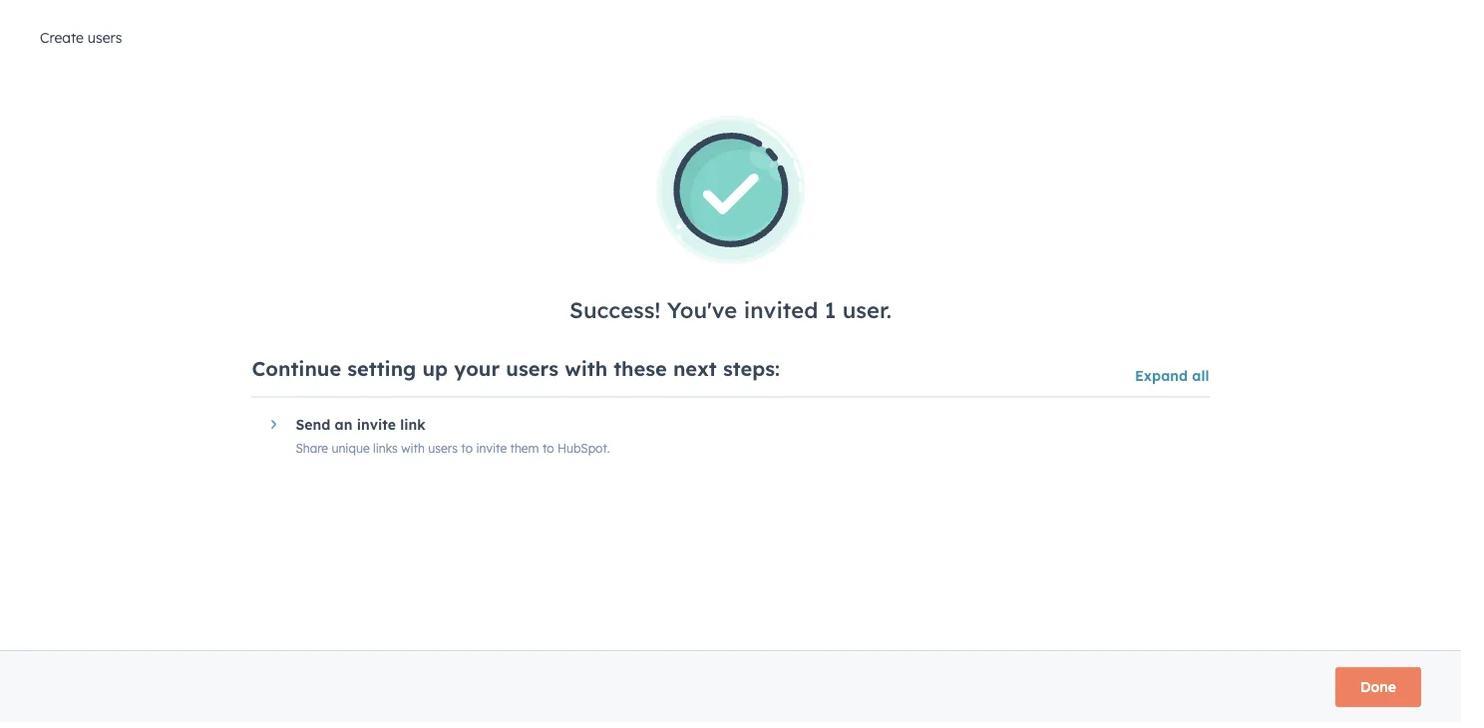 Task type: vqa. For each thing, say whether or not it's contained in the screenshot.
Their
yes



Task type: locate. For each thing, give the bounding box(es) containing it.
invite left them at bottom
[[476, 441, 507, 456]]

0 vertical spatial invite
[[357, 416, 396, 433]]

users inside button
[[767, 211, 797, 226]]

invite inside dropdown button
[[357, 416, 396, 433]]

invite up links
[[357, 416, 396, 433]]

1 vertical spatial your
[[454, 356, 500, 381]]

an
[[335, 416, 353, 433]]

1 horizontal spatial create
[[290, 265, 334, 283]]

done
[[1360, 678, 1396, 696]]

setting
[[347, 356, 416, 381]]

these
[[614, 356, 667, 381]]

bob
[[404, 454, 432, 472]]

account.
[[787, 265, 843, 283]]

with down link
[[401, 441, 425, 456]]

up
[[514, 206, 535, 226], [422, 356, 448, 381]]

up right set
[[514, 206, 535, 226]]

create
[[40, 29, 84, 46], [290, 265, 334, 283]]

user.
[[842, 296, 892, 324]]

and
[[598, 265, 623, 283]]

navigation
[[290, 106, 484, 156]]

Search name or email address search field
[[295, 352, 584, 388]]

your
[[754, 265, 783, 283], [454, 356, 500, 381]]

advanced
[[579, 307, 649, 324]]

builder
[[436, 454, 486, 472]]

steps:
[[723, 356, 780, 381]]

share unique links with users to invite them to hubspot.
[[296, 441, 610, 456]]

users
[[88, 29, 122, 46], [767, 211, 797, 226], [680, 265, 715, 283], [506, 356, 559, 381], [428, 441, 458, 456]]

1 horizontal spatial to
[[542, 441, 554, 456]]

next
[[673, 356, 717, 381]]

a few people haven't set up their accounts yet.
[[311, 206, 691, 226]]

people
[[361, 206, 416, 226]]

0 horizontal spatial with
[[401, 441, 425, 456]]

with left these
[[565, 356, 607, 381]]

1 horizontal spatial with
[[565, 356, 607, 381]]

to right bob
[[461, 441, 473, 456]]

0 vertical spatial create
[[40, 29, 84, 46]]

create inside heading
[[40, 29, 84, 46]]

send an invite link button
[[252, 398, 1189, 452]]

to
[[461, 441, 473, 456], [542, 441, 554, 456]]

expand all button
[[1135, 364, 1209, 388]]

your right the 'from'
[[754, 265, 783, 283]]

yet.
[[662, 206, 691, 226]]

(0)
[[697, 307, 717, 324]]

1 vertical spatial with
[[401, 441, 425, 456]]

access element
[[1034, 436, 1461, 508]]

users inside heading
[[88, 29, 122, 46]]

2 to from the left
[[542, 441, 554, 456]]

continue setting up your users with these next steps:
[[252, 356, 780, 381]]

create for create new users, customize user permissions, and remove users from your account.
[[290, 265, 334, 283]]

set
[[486, 206, 509, 226]]

0 horizontal spatial create
[[40, 29, 84, 46]]

1 horizontal spatial your
[[754, 265, 783, 283]]

0 horizontal spatial up
[[422, 356, 448, 381]]

with
[[565, 356, 607, 381], [401, 441, 425, 456]]

1 horizontal spatial invite
[[476, 441, 507, 456]]

review
[[724, 211, 764, 226]]

your up share unique links with users to invite them to hubspot.
[[454, 356, 500, 381]]

1 vertical spatial invite
[[476, 441, 507, 456]]

invite
[[357, 416, 396, 433], [476, 441, 507, 456]]

to right them at bottom
[[542, 441, 554, 456]]

0 horizontal spatial to
[[461, 441, 473, 456]]

up right setting
[[422, 356, 448, 381]]

invited
[[744, 296, 818, 324]]

their
[[540, 206, 578, 226]]

0 horizontal spatial your
[[454, 356, 500, 381]]

0 vertical spatial up
[[514, 206, 535, 226]]

0 horizontal spatial invite
[[357, 416, 396, 433]]

users,
[[368, 265, 406, 283]]

1 vertical spatial create
[[290, 265, 334, 283]]

1 horizontal spatial up
[[514, 206, 535, 226]]



Task type: describe. For each thing, give the bounding box(es) containing it.
continue
[[252, 356, 341, 381]]

1 vertical spatial up
[[422, 356, 448, 381]]

1
[[825, 296, 836, 324]]

hubspot.
[[557, 441, 610, 456]]

advanced filters (0) button
[[545, 296, 730, 336]]

links
[[373, 441, 398, 456]]

create new users, customize user permissions, and remove users from your account.
[[290, 265, 847, 283]]

review users button
[[711, 205, 810, 231]]

haven't
[[421, 206, 480, 226]]

done button
[[1335, 667, 1421, 707]]

new
[[738, 309, 763, 322]]

unique
[[332, 441, 370, 456]]

all
[[1192, 367, 1209, 385]]

success! you've invited 1 user.
[[570, 296, 892, 324]]

permissions,
[[512, 265, 594, 283]]

review users
[[724, 211, 797, 226]]

a
[[311, 206, 322, 226]]

name
[[354, 407, 390, 422]]

them
[[510, 441, 539, 456]]

create users
[[40, 29, 122, 46]]

share
[[296, 441, 328, 456]]

new
[[338, 265, 364, 283]]

send an invite link
[[296, 416, 426, 433]]

expand
[[1135, 367, 1188, 385]]

create users heading
[[40, 26, 122, 50]]

send
[[296, 416, 330, 433]]

bob builder
[[404, 454, 486, 472]]

link
[[400, 416, 426, 433]]

seat element
[[735, 436, 1034, 508]]

0 vertical spatial your
[[754, 265, 783, 283]]

few
[[327, 206, 356, 226]]

customize
[[410, 265, 477, 283]]

security link
[[20, 639, 223, 677]]

accounts
[[583, 206, 656, 226]]

1 to from the left
[[461, 441, 473, 456]]

security
[[32, 649, 85, 666]]

0 vertical spatial with
[[565, 356, 607, 381]]

advanced filters (0)
[[579, 307, 717, 324]]

remove
[[627, 265, 676, 283]]

filters
[[653, 307, 693, 324]]

user
[[480, 265, 508, 283]]

success!
[[570, 296, 660, 324]]

you've
[[667, 296, 737, 324]]

caret image
[[271, 419, 276, 431]]

from
[[718, 265, 750, 283]]

bob builder link
[[404, 454, 715, 472]]

expand all
[[1135, 367, 1209, 385]]

create for create users
[[40, 29, 84, 46]]



